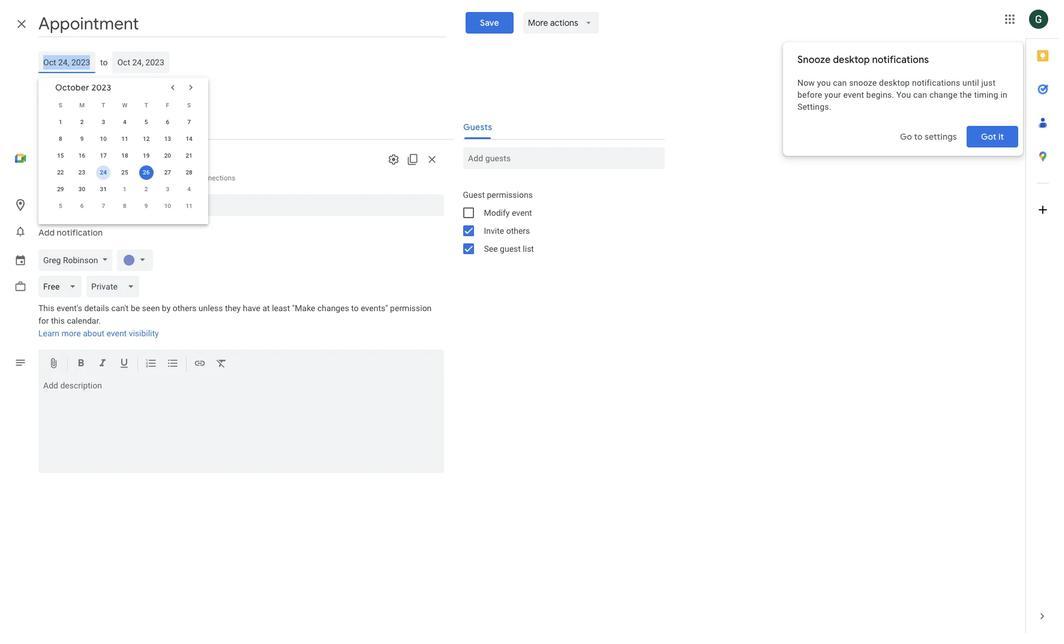 Task type: describe. For each thing, give the bounding box(es) containing it.
november 4 element
[[182, 182, 196, 197]]

join with google meet
[[53, 153, 141, 164]]

1 s from the left
[[59, 102, 62, 109]]

16 element
[[75, 149, 89, 163]]

1 vertical spatial to
[[154, 174, 161, 182]]

add notification
[[38, 227, 103, 238]]

11 for november 11 element
[[186, 203, 193, 209]]

22
[[57, 169, 64, 176]]

at
[[263, 304, 270, 313]]

1 horizontal spatial 6
[[166, 119, 169, 125]]

more
[[62, 329, 81, 339]]

27
[[164, 169, 171, 176]]

26, today element
[[139, 166, 153, 180]]

november 8 element
[[118, 199, 132, 214]]

unless
[[199, 304, 223, 313]]

permission
[[390, 304, 432, 313]]

0 vertical spatial to
[[100, 58, 108, 67]]

29
[[57, 186, 64, 193]]

1 t from the left
[[102, 102, 105, 109]]

save
[[480, 17, 499, 28]]

9 inside november 9 element
[[145, 203, 148, 209]]

up
[[144, 174, 153, 182]]

october 2023
[[55, 82, 111, 93]]

snooze desktop notifications alert dialog
[[783, 42, 1023, 156]]

timing
[[974, 90, 999, 100]]

18
[[121, 152, 128, 159]]

this
[[51, 316, 65, 326]]

meet
[[121, 153, 141, 164]]

november 10 element
[[160, 199, 175, 214]]

7 inside november 7 element
[[102, 203, 105, 209]]

robinson
[[63, 256, 98, 265]]

Location text field
[[43, 194, 439, 216]]

13 element
[[160, 132, 175, 146]]

"make
[[292, 304, 315, 313]]

least
[[272, 304, 290, 313]]

30
[[79, 186, 85, 193]]

begins.
[[867, 90, 895, 100]]

1 vertical spatial 8
[[123, 203, 127, 209]]

0 horizontal spatial 4
[[123, 119, 127, 125]]

formatting options toolbar
[[38, 350, 444, 379]]

0 horizontal spatial 8
[[59, 136, 62, 142]]

10 for 10 element
[[100, 136, 107, 142]]

28 element
[[182, 166, 196, 180]]

november 2 element
[[139, 182, 153, 197]]

before
[[798, 90, 822, 100]]

italic image
[[97, 358, 109, 372]]

snooze desktop notifications heading
[[798, 53, 1009, 67]]

your
[[825, 90, 841, 100]]

31
[[100, 186, 107, 193]]

1 horizontal spatial can
[[913, 90, 927, 100]]

bulleted list image
[[167, 358, 179, 372]]

calendar.
[[67, 316, 101, 326]]

all
[[55, 84, 65, 94]]

bold image
[[75, 358, 87, 372]]

insert link image
[[194, 358, 206, 372]]

to inside this event's details can't be seen by others unless they have at least "make changes to events" permission for this calendar. learn more about event visibility
[[351, 304, 359, 313]]

snooze
[[798, 54, 831, 66]]

Description text field
[[38, 381, 444, 471]]

details
[[84, 304, 109, 313]]

about
[[83, 329, 104, 339]]

14
[[186, 136, 193, 142]]

10 element
[[96, 132, 111, 146]]

2 s from the left
[[187, 102, 191, 109]]

1 horizontal spatial 7
[[187, 119, 191, 125]]

End date text field
[[117, 55, 165, 70]]

28
[[186, 169, 193, 176]]

join
[[53, 153, 69, 164]]

underline image
[[118, 358, 130, 372]]

greg
[[43, 256, 61, 265]]

november 3 element
[[160, 182, 175, 197]]

23 element
[[75, 166, 89, 180]]

20
[[164, 152, 171, 159]]

0 vertical spatial 1
[[59, 119, 62, 125]]

save button
[[466, 12, 514, 34]]

for
[[38, 316, 49, 326]]

12
[[143, 136, 150, 142]]

19 element
[[139, 149, 153, 163]]

f
[[166, 102, 169, 109]]

november 5 element
[[53, 199, 68, 214]]

more actions arrow_drop_down
[[528, 17, 594, 28]]

13
[[164, 136, 171, 142]]

list
[[523, 244, 534, 254]]

row containing 8
[[50, 131, 200, 148]]

1 vertical spatial event
[[512, 208, 532, 218]]

november 1 element
[[118, 182, 132, 197]]

row containing s
[[50, 97, 200, 114]]

november 9 element
[[139, 199, 153, 214]]

row containing 29
[[50, 181, 200, 198]]

10 for november 10 element
[[164, 203, 171, 209]]

guest
[[463, 190, 485, 200]]

21
[[186, 152, 193, 159]]

2023
[[91, 82, 111, 93]]

1 horizontal spatial 5
[[145, 119, 148, 125]]

row containing 15
[[50, 148, 200, 164]]

until
[[963, 78, 979, 88]]

they
[[225, 304, 241, 313]]

17 element
[[96, 149, 111, 163]]

seen
[[142, 304, 160, 313]]

snooze desktop notifications
[[798, 54, 929, 66]]

october
[[55, 82, 89, 93]]

16
[[79, 152, 85, 159]]

w
[[122, 102, 127, 109]]

the
[[960, 90, 972, 100]]

permissions
[[487, 190, 533, 200]]

have
[[243, 304, 260, 313]]

notifications inside heading
[[872, 54, 929, 66]]

more
[[528, 17, 548, 28]]

be
[[131, 304, 140, 313]]

now
[[798, 78, 815, 88]]

in
[[1001, 90, 1008, 100]]

25
[[121, 169, 128, 176]]

invite
[[484, 226, 504, 236]]

15
[[57, 152, 64, 159]]

1 horizontal spatial 3
[[166, 186, 169, 193]]

26 cell
[[136, 164, 157, 181]]

guest inside group
[[500, 244, 521, 254]]



Task type: locate. For each thing, give the bounding box(es) containing it.
1 vertical spatial 4
[[187, 186, 191, 193]]

event down snooze
[[844, 90, 864, 100]]

guest right 100
[[177, 174, 194, 182]]

1 horizontal spatial guest
[[500, 244, 521, 254]]

modify
[[484, 208, 510, 218]]

0 horizontal spatial 10
[[100, 136, 107, 142]]

0 vertical spatial 7
[[187, 119, 191, 125]]

event
[[844, 90, 864, 100], [512, 208, 532, 218], [106, 329, 127, 339]]

2 horizontal spatial to
[[351, 304, 359, 313]]

20 element
[[160, 149, 175, 163]]

11 up 18
[[121, 136, 128, 142]]

9 up 16
[[80, 136, 84, 142]]

1 horizontal spatial 11
[[186, 203, 193, 209]]

0 vertical spatial others
[[506, 226, 530, 236]]

to right up
[[154, 174, 161, 182]]

1 horizontal spatial s
[[187, 102, 191, 109]]

you
[[817, 78, 831, 88]]

1 vertical spatial 1
[[123, 186, 127, 193]]

0 vertical spatial 6
[[166, 119, 169, 125]]

1 vertical spatial 10
[[164, 203, 171, 209]]

see
[[484, 244, 498, 254]]

change
[[930, 90, 958, 100]]

meet.google.com/byi-vbuy-rjh · up to 100 guest connections
[[43, 174, 235, 182]]

31 element
[[96, 182, 111, 197]]

0 vertical spatial event
[[844, 90, 864, 100]]

0 vertical spatial 8
[[59, 136, 62, 142]]

event inside this event's details can't be seen by others unless they have at least "make changes to events" permission for this calendar. learn more about event visibility
[[106, 329, 127, 339]]

google
[[90, 153, 119, 164]]

t
[[102, 102, 105, 109], [144, 102, 148, 109]]

2
[[80, 119, 84, 125], [145, 186, 148, 193]]

7 down '31' element
[[102, 203, 105, 209]]

can right you
[[913, 90, 927, 100]]

6 up 13
[[166, 119, 169, 125]]

0 horizontal spatial 1
[[59, 119, 62, 125]]

Guests text field
[[468, 148, 660, 169]]

october 2023 grid
[[50, 97, 200, 215]]

others right by
[[173, 304, 196, 313]]

can
[[833, 78, 847, 88], [913, 90, 927, 100]]

you
[[897, 90, 911, 100]]

2 horizontal spatial event
[[844, 90, 864, 100]]

to left events"
[[351, 304, 359, 313]]

4 row from the top
[[50, 148, 200, 164]]

row
[[50, 97, 200, 114], [50, 114, 200, 131], [50, 131, 200, 148], [50, 148, 200, 164], [50, 164, 200, 181], [50, 181, 200, 198], [50, 198, 200, 215]]

15 element
[[53, 149, 68, 163]]

with
[[71, 153, 88, 164]]

m
[[79, 102, 85, 109]]

1 vertical spatial 6
[[80, 203, 84, 209]]

1 row from the top
[[50, 97, 200, 114]]

see guest list
[[484, 244, 534, 254]]

26
[[143, 169, 150, 176]]

0 vertical spatial 11
[[121, 136, 128, 142]]

0 vertical spatial 9
[[80, 136, 84, 142]]

t down 2023
[[102, 102, 105, 109]]

23
[[79, 169, 85, 176]]

0 horizontal spatial 5
[[59, 203, 62, 209]]

events"
[[361, 304, 388, 313]]

0 horizontal spatial guest
[[177, 174, 194, 182]]

event right about
[[106, 329, 127, 339]]

29 element
[[53, 182, 68, 197]]

day
[[67, 84, 81, 94]]

group containing guest permissions
[[453, 186, 665, 258]]

0 vertical spatial 5
[[145, 119, 148, 125]]

1 horizontal spatial t
[[144, 102, 148, 109]]

s
[[59, 102, 62, 109], [187, 102, 191, 109]]

visibility
[[129, 329, 159, 339]]

8 up the 15
[[59, 136, 62, 142]]

s down all
[[59, 102, 62, 109]]

to up 2023
[[100, 58, 108, 67]]

0 horizontal spatial 11
[[121, 136, 128, 142]]

30 element
[[75, 182, 89, 197]]

1 down vbuy-
[[123, 186, 127, 193]]

17
[[100, 152, 107, 159]]

5 down 29 element
[[59, 203, 62, 209]]

1
[[59, 119, 62, 125], [123, 186, 127, 193]]

10 up 17
[[100, 136, 107, 142]]

settings.
[[798, 102, 832, 112]]

guest permissions
[[463, 190, 533, 200]]

7 up 14
[[187, 119, 191, 125]]

greg robinson
[[43, 256, 98, 265]]

11 for 11 element
[[121, 136, 128, 142]]

10 down november 3 element
[[164, 203, 171, 209]]

1 vertical spatial 11
[[186, 203, 193, 209]]

None field
[[38, 276, 86, 298], [86, 276, 144, 298], [38, 276, 86, 298], [86, 276, 144, 298]]

4
[[123, 119, 127, 125], [187, 186, 191, 193]]

Title text field
[[38, 11, 447, 37]]

can't
[[111, 304, 129, 313]]

notification
[[57, 227, 103, 238]]

event's
[[57, 304, 82, 313]]

0 horizontal spatial 3
[[102, 119, 105, 125]]

guest
[[177, 174, 194, 182], [500, 244, 521, 254]]

changes
[[317, 304, 349, 313]]

0 horizontal spatial 2
[[80, 119, 84, 125]]

notifications inside now you can snooze desktop notifications until just before your event begins. you can change the timing in settings.
[[912, 78, 961, 88]]

numbered list image
[[145, 358, 157, 372]]

others inside this event's details can't be seen by others unless they have at least "make changes to events" permission for this calendar. learn more about event visibility
[[173, 304, 196, 313]]

learn
[[38, 329, 59, 339]]

modify event
[[484, 208, 532, 218]]

1 horizontal spatial 1
[[123, 186, 127, 193]]

can up your
[[833, 78, 847, 88]]

desktop
[[833, 54, 870, 66], [879, 78, 910, 88]]

18 element
[[118, 149, 132, 163]]

group
[[453, 186, 665, 258]]

1 vertical spatial 7
[[102, 203, 105, 209]]

6 down 30 element
[[80, 203, 84, 209]]

notifications up "change"
[[912, 78, 961, 88]]

s right f
[[187, 102, 191, 109]]

3 up 10 element
[[102, 119, 105, 125]]

0 vertical spatial 3
[[102, 119, 105, 125]]

1 horizontal spatial 9
[[145, 203, 148, 209]]

desktop up snooze
[[833, 54, 870, 66]]

just
[[982, 78, 996, 88]]

desktop inside "snooze desktop notifications" heading
[[833, 54, 870, 66]]

4 down the w
[[123, 119, 127, 125]]

row group
[[50, 114, 200, 215]]

to
[[100, 58, 108, 67], [154, 174, 161, 182], [351, 304, 359, 313]]

this
[[38, 304, 54, 313]]

0 horizontal spatial t
[[102, 102, 105, 109]]

3
[[102, 119, 105, 125], [166, 186, 169, 193]]

november 6 element
[[75, 199, 89, 214]]

desktop up you
[[879, 78, 910, 88]]

0 vertical spatial desktop
[[833, 54, 870, 66]]

·
[[140, 174, 142, 182]]

2 vertical spatial event
[[106, 329, 127, 339]]

10 inside november 10 element
[[164, 203, 171, 209]]

connections
[[196, 174, 235, 182]]

1 vertical spatial notifications
[[912, 78, 961, 88]]

0 horizontal spatial others
[[173, 304, 196, 313]]

november 11 element
[[182, 199, 196, 214]]

27 element
[[160, 166, 175, 180]]

6
[[166, 119, 169, 125], [80, 203, 84, 209]]

8 down november 1 element
[[123, 203, 127, 209]]

invite others
[[484, 226, 530, 236]]

5 row from the top
[[50, 164, 200, 181]]

24
[[100, 169, 107, 176]]

5 up 12
[[145, 119, 148, 125]]

0 horizontal spatial can
[[833, 78, 847, 88]]

24 element
[[96, 166, 111, 180]]

row containing 1
[[50, 114, 200, 131]]

0 horizontal spatial 6
[[80, 203, 84, 209]]

guest left list at the top of the page
[[500, 244, 521, 254]]

7 row from the top
[[50, 198, 200, 215]]

learn more about event visibility link
[[38, 329, 159, 339]]

rjh
[[130, 174, 138, 182]]

0 horizontal spatial event
[[106, 329, 127, 339]]

event inside now you can snooze desktop notifications until just before your event begins. you can change the timing in settings.
[[844, 90, 864, 100]]

meet.google.com/byi-
[[43, 174, 113, 182]]

22 element
[[53, 166, 68, 180]]

2 down up
[[145, 186, 148, 193]]

others up see guest list
[[506, 226, 530, 236]]

0 vertical spatial 4
[[123, 119, 127, 125]]

t left f
[[144, 102, 148, 109]]

2 vertical spatial to
[[351, 304, 359, 313]]

2 row from the top
[[50, 114, 200, 131]]

row containing 22
[[50, 164, 200, 181]]

0 horizontal spatial desktop
[[833, 54, 870, 66]]

1 down all
[[59, 119, 62, 125]]

all day
[[55, 84, 81, 94]]

1 vertical spatial 3
[[166, 186, 169, 193]]

join with google meet link
[[43, 148, 151, 169]]

14 element
[[182, 132, 196, 146]]

0 vertical spatial 2
[[80, 119, 84, 125]]

Start date text field
[[43, 55, 91, 70]]

12 element
[[139, 132, 153, 146]]

1 vertical spatial 5
[[59, 203, 62, 209]]

1 vertical spatial can
[[913, 90, 927, 100]]

remove formatting image
[[215, 358, 227, 372]]

19
[[143, 152, 150, 159]]

4 down 28 element
[[187, 186, 191, 193]]

0 horizontal spatial 7
[[102, 203, 105, 209]]

2 t from the left
[[144, 102, 148, 109]]

november 7 element
[[96, 199, 111, 214]]

1 horizontal spatial 2
[[145, 186, 148, 193]]

0 vertical spatial 10
[[100, 136, 107, 142]]

1 horizontal spatial 4
[[187, 186, 191, 193]]

desktop inside now you can snooze desktop notifications until just before your event begins. you can change the timing in settings.
[[879, 78, 910, 88]]

9 down november 2 element
[[145, 203, 148, 209]]

1 horizontal spatial others
[[506, 226, 530, 236]]

10 inside 10 element
[[100, 136, 107, 142]]

24 cell
[[93, 164, 114, 181]]

1 horizontal spatial to
[[154, 174, 161, 182]]

1 vertical spatial 2
[[145, 186, 148, 193]]

11 down november 4 element
[[186, 203, 193, 209]]

0 horizontal spatial 9
[[80, 136, 84, 142]]

this event's details can't be seen by others unless they have at least "make changes to events" permission for this calendar. learn more about event visibility
[[38, 304, 432, 339]]

3 down 100
[[166, 186, 169, 193]]

1 vertical spatial desktop
[[879, 78, 910, 88]]

0 vertical spatial guest
[[177, 174, 194, 182]]

snooze
[[849, 78, 877, 88]]

1 vertical spatial 9
[[145, 203, 148, 209]]

1 vertical spatial others
[[173, 304, 196, 313]]

arrow_drop_down
[[583, 17, 594, 28]]

1 horizontal spatial 10
[[164, 203, 171, 209]]

row containing 5
[[50, 198, 200, 215]]

1 horizontal spatial event
[[512, 208, 532, 218]]

event down permissions
[[512, 208, 532, 218]]

6 row from the top
[[50, 181, 200, 198]]

tab list
[[1026, 39, 1059, 600]]

add notification button
[[34, 218, 108, 247]]

row group containing 1
[[50, 114, 200, 215]]

25 element
[[118, 166, 132, 180]]

3 row from the top
[[50, 131, 200, 148]]

1 vertical spatial guest
[[500, 244, 521, 254]]

notifications
[[872, 54, 929, 66], [912, 78, 961, 88]]

0 vertical spatial can
[[833, 78, 847, 88]]

11
[[121, 136, 128, 142], [186, 203, 193, 209]]

actions
[[550, 17, 578, 28]]

21 element
[[182, 149, 196, 163]]

0 horizontal spatial s
[[59, 102, 62, 109]]

100
[[163, 174, 175, 182]]

notifications up now you can snooze desktop notifications until just before your event begins. you can change the timing in settings.
[[872, 54, 929, 66]]

11 element
[[118, 132, 132, 146]]

0 horizontal spatial to
[[100, 58, 108, 67]]

0 vertical spatial notifications
[[872, 54, 929, 66]]

now you can snooze desktop notifications until just before your event begins. you can change the timing in settings.
[[798, 78, 1008, 112]]

10
[[100, 136, 107, 142], [164, 203, 171, 209]]

2 down m
[[80, 119, 84, 125]]

1 horizontal spatial desktop
[[879, 78, 910, 88]]

1 horizontal spatial 8
[[123, 203, 127, 209]]



Task type: vqa. For each thing, say whether or not it's contained in the screenshot.
the Add in ADD DESCRIPTION "dropdown button"
no



